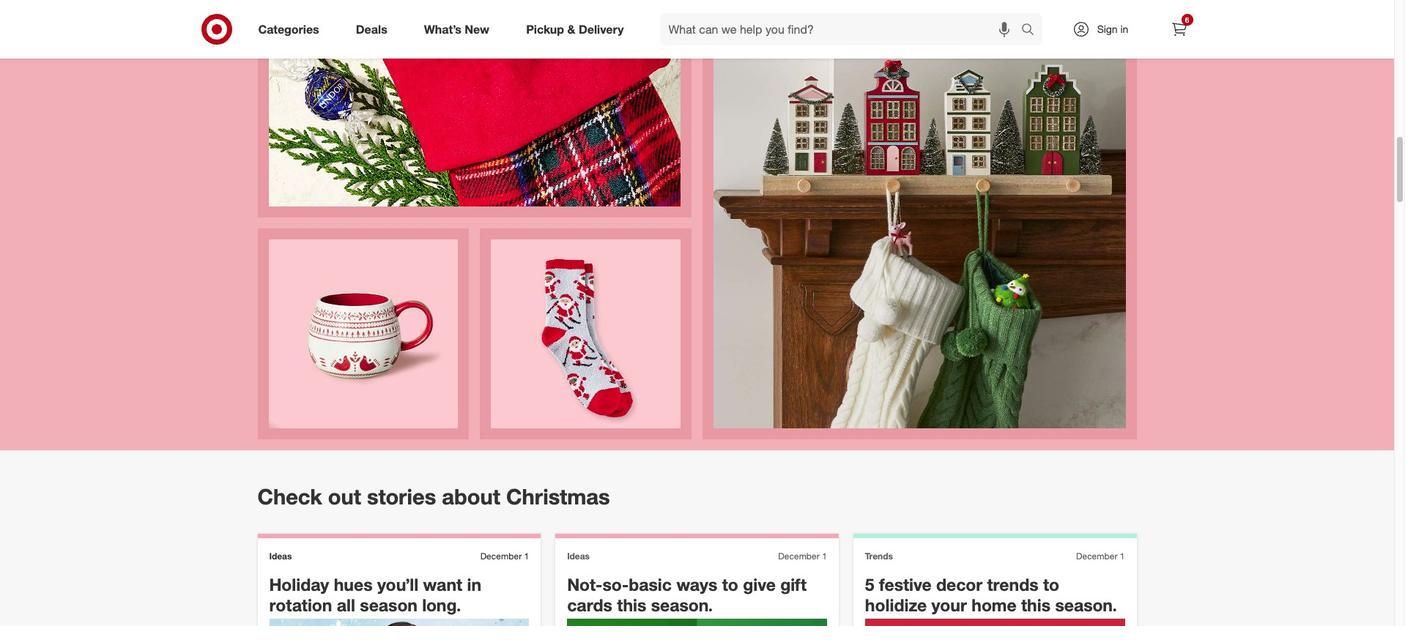 Task type: vqa. For each thing, say whether or not it's contained in the screenshot.
the every
no



Task type: locate. For each thing, give the bounding box(es) containing it.
out
[[328, 484, 361, 510]]

1 horizontal spatial to
[[1044, 574, 1060, 595]]

december 1
[[481, 551, 529, 562], [779, 551, 827, 562], [1077, 551, 1125, 562]]

3 1 from the left
[[1120, 551, 1125, 562]]

about
[[442, 484, 501, 510]]

this inside 5 festive decor trends to holidize your home this season.
[[1022, 595, 1051, 616]]

give
[[743, 574, 776, 595]]

ideas up 'not-'
[[567, 551, 590, 562]]

2 to from the left
[[1044, 574, 1060, 595]]

1 to from the left
[[722, 574, 739, 595]]

2 this from the left
[[1022, 595, 1051, 616]]

check out stories about christmas
[[258, 484, 610, 510]]

you'll
[[377, 574, 419, 595]]

1 for 5 festive decor trends to holidize your home this season.
[[1120, 551, 1125, 562]]

december for holiday hues you'll want in rotation all season long.
[[481, 551, 522, 562]]

this down 'so-'
[[617, 595, 647, 616]]

cards
[[567, 595, 613, 616]]

ideas
[[269, 551, 292, 562], [567, 551, 590, 562]]

in
[[1121, 23, 1129, 35], [467, 574, 482, 595]]

1 horizontal spatial season.
[[1056, 595, 1118, 616]]

december
[[481, 551, 522, 562], [779, 551, 820, 562], [1077, 551, 1118, 562]]

0 horizontal spatial this
[[617, 595, 647, 616]]

1
[[524, 551, 529, 562], [822, 551, 827, 562], [1120, 551, 1125, 562]]

0 horizontal spatial 1
[[524, 551, 529, 562]]

3 december from the left
[[1077, 551, 1118, 562]]

this
[[617, 595, 647, 616], [1022, 595, 1051, 616]]

0 horizontal spatial to
[[722, 574, 739, 595]]

to for trends
[[1044, 574, 1060, 595]]

5
[[865, 574, 875, 595]]

holidize
[[865, 595, 927, 616]]

to left give
[[722, 574, 739, 595]]

season. inside 5 festive decor trends to holidize your home this season.
[[1056, 595, 1118, 616]]

deals
[[356, 22, 388, 36]]

stories
[[367, 484, 436, 510]]

not-so-basic ways to give gift cards this season. image
[[567, 619, 827, 627]]

0 horizontal spatial december 1
[[481, 551, 529, 562]]

5 festive decor trends to holidize your home this season.
[[865, 574, 1118, 616]]

december for not-so-basic ways to give gift cards this season.
[[779, 551, 820, 562]]

season. for ways
[[651, 595, 713, 616]]

gift
[[781, 574, 807, 595]]

basic
[[629, 574, 672, 595]]

0 horizontal spatial december
[[481, 551, 522, 562]]

what's new
[[424, 22, 490, 36]]

2 december from the left
[[779, 551, 820, 562]]

0 horizontal spatial ideas
[[269, 551, 292, 562]]

0 horizontal spatial season.
[[651, 595, 713, 616]]

december 1 for holiday hues you'll want in rotation all season long.
[[481, 551, 529, 562]]

1 for holiday hues you'll want in rotation all season long.
[[524, 551, 529, 562]]

season. inside "not-so-basic ways to give gift cards this season."
[[651, 595, 713, 616]]

categories link
[[246, 13, 338, 45]]

What can we help you find? suggestions appear below search field
[[660, 13, 1025, 45]]

so-
[[603, 574, 629, 595]]

what's
[[424, 22, 462, 36]]

trends
[[865, 551, 893, 562]]

1 horizontal spatial ideas
[[567, 551, 590, 562]]

1 december 1 from the left
[[481, 551, 529, 562]]

december 1 for not-so-basic ways to give gift cards this season.
[[779, 551, 827, 562]]

1 horizontal spatial december
[[779, 551, 820, 562]]

ideas up holiday
[[269, 551, 292, 562]]

this for cards
[[617, 595, 647, 616]]

2 december 1 from the left
[[779, 551, 827, 562]]

not-
[[567, 574, 603, 595]]

2 season. from the left
[[1056, 595, 1118, 616]]

2 1 from the left
[[822, 551, 827, 562]]

1 season. from the left
[[651, 595, 713, 616]]

1 horizontal spatial in
[[1121, 23, 1129, 35]]

this down trends
[[1022, 595, 1051, 616]]

in right sign
[[1121, 23, 1129, 35]]

december 1 for 5 festive decor trends to holidize your home this season.
[[1077, 551, 1125, 562]]

to inside 5 festive decor trends to holidize your home this season.
[[1044, 574, 1060, 595]]

christmas
[[506, 484, 610, 510]]

1 december from the left
[[481, 551, 522, 562]]

&
[[568, 22, 576, 36]]

1 horizontal spatial this
[[1022, 595, 1051, 616]]

1 vertical spatial in
[[467, 574, 482, 595]]

to inside "not-so-basic ways to give gift cards this season."
[[722, 574, 739, 595]]

your
[[932, 595, 967, 616]]

2 horizontal spatial december
[[1077, 551, 1118, 562]]

not-so-basic ways to give gift cards this season.
[[567, 574, 807, 616]]

in right "want"
[[467, 574, 482, 595]]

this inside "not-so-basic ways to give gift cards this season."
[[617, 595, 647, 616]]

december for 5 festive decor trends to holidize your home this season.
[[1077, 551, 1118, 562]]

to
[[722, 574, 739, 595], [1044, 574, 1060, 595]]

season.
[[651, 595, 713, 616], [1056, 595, 1118, 616]]

1 ideas from the left
[[269, 551, 292, 562]]

1 this from the left
[[617, 595, 647, 616]]

to right trends
[[1044, 574, 1060, 595]]

1 for not-so-basic ways to give gift cards this season.
[[822, 551, 827, 562]]

holiday hues you'll want in rotation all season long. image
[[269, 619, 529, 627]]

2 horizontal spatial december 1
[[1077, 551, 1125, 562]]

3 december 1 from the left
[[1077, 551, 1125, 562]]

0 horizontal spatial in
[[467, 574, 482, 595]]

1 1 from the left
[[524, 551, 529, 562]]

1 horizontal spatial 1
[[822, 551, 827, 562]]

2 horizontal spatial 1
[[1120, 551, 1125, 562]]

2 ideas from the left
[[567, 551, 590, 562]]

1 horizontal spatial december 1
[[779, 551, 827, 562]]



Task type: describe. For each thing, give the bounding box(es) containing it.
this for home
[[1022, 595, 1051, 616]]

sign
[[1098, 23, 1118, 35]]

search
[[1015, 23, 1050, 38]]

ideas for not-so-basic ways to give gift cards this season.
[[567, 551, 590, 562]]

sign in
[[1098, 23, 1129, 35]]

ways
[[677, 574, 718, 595]]

search button
[[1015, 13, 1050, 48]]

pickup & delivery
[[526, 22, 624, 36]]

6
[[1186, 15, 1190, 24]]

season
[[360, 595, 418, 616]]

what's new link
[[412, 13, 508, 45]]

new
[[465, 22, 490, 36]]

to for ways
[[722, 574, 739, 595]]

pickup
[[526, 22, 564, 36]]

holiday
[[269, 574, 329, 595]]

ideas for holiday hues you'll want in rotation all season long.
[[269, 551, 292, 562]]

want
[[423, 574, 463, 595]]

delivery
[[579, 22, 624, 36]]

holiday hues you'll want in rotation all season long.
[[269, 574, 482, 616]]

rotation
[[269, 595, 332, 616]]

festive
[[879, 574, 932, 595]]

in inside holiday hues you'll want in rotation all season long.
[[467, 574, 482, 595]]

categories
[[258, 22, 319, 36]]

season. for trends
[[1056, 595, 1118, 616]]

check
[[258, 484, 322, 510]]

all
[[337, 595, 355, 616]]

5 festive decor trends to holidize your home this season. image
[[865, 619, 1125, 627]]

trends
[[988, 574, 1039, 595]]

6 link
[[1163, 13, 1196, 45]]

sign in link
[[1060, 13, 1152, 45]]

pickup & delivery link
[[514, 13, 642, 45]]

decor
[[937, 574, 983, 595]]

deals link
[[344, 13, 406, 45]]

home
[[972, 595, 1017, 616]]

0 vertical spatial in
[[1121, 23, 1129, 35]]

hues
[[334, 574, 373, 595]]

long.
[[422, 595, 461, 616]]



